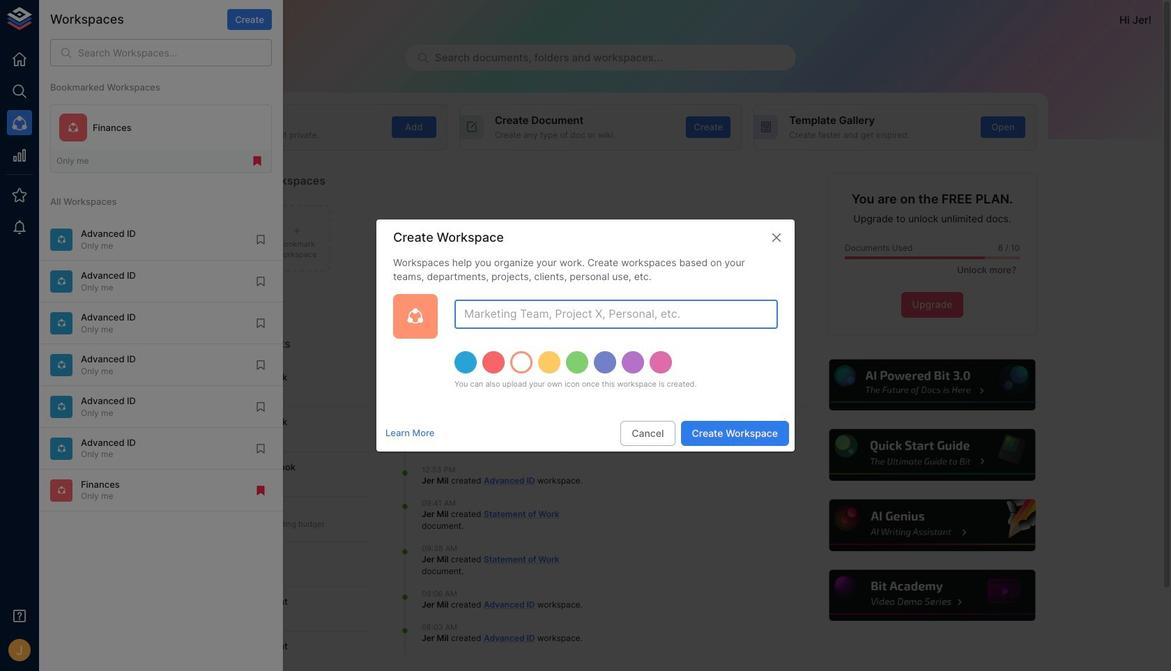Task type: describe. For each thing, give the bounding box(es) containing it.
0 vertical spatial remove bookmark image
[[251, 155, 264, 167]]

3 bookmark image from the top
[[254, 359, 267, 371]]

4 bookmark image from the top
[[254, 401, 267, 413]]

1 bookmark image from the top
[[254, 233, 267, 246]]

5 bookmark image from the top
[[254, 443, 267, 455]]

3 help image from the top
[[827, 498, 1037, 553]]

2 bookmark image from the top
[[254, 317, 267, 330]]



Task type: locate. For each thing, give the bounding box(es) containing it.
1 help image from the top
[[827, 357, 1037, 413]]

bookmark image
[[254, 233, 267, 246], [254, 317, 267, 330], [254, 359, 267, 371], [254, 401, 267, 413], [254, 443, 267, 455]]

4 help image from the top
[[827, 568, 1037, 624]]

Search Workspaces... text field
[[78, 39, 272, 66]]

1 vertical spatial remove bookmark image
[[254, 484, 267, 497]]

help image
[[827, 357, 1037, 413], [827, 428, 1037, 483], [827, 498, 1037, 553], [827, 568, 1037, 624]]

2 help image from the top
[[827, 428, 1037, 483]]

dialog
[[376, 220, 795, 452]]

Marketing Team, Project X, Personal, etc. text field
[[455, 300, 778, 329]]

bookmark image
[[254, 275, 267, 288]]

remove bookmark image
[[251, 155, 264, 167], [254, 484, 267, 497]]



Task type: vqa. For each thing, say whether or not it's contained in the screenshot.
2nd Bookmark icon from the bottom of the page
no



